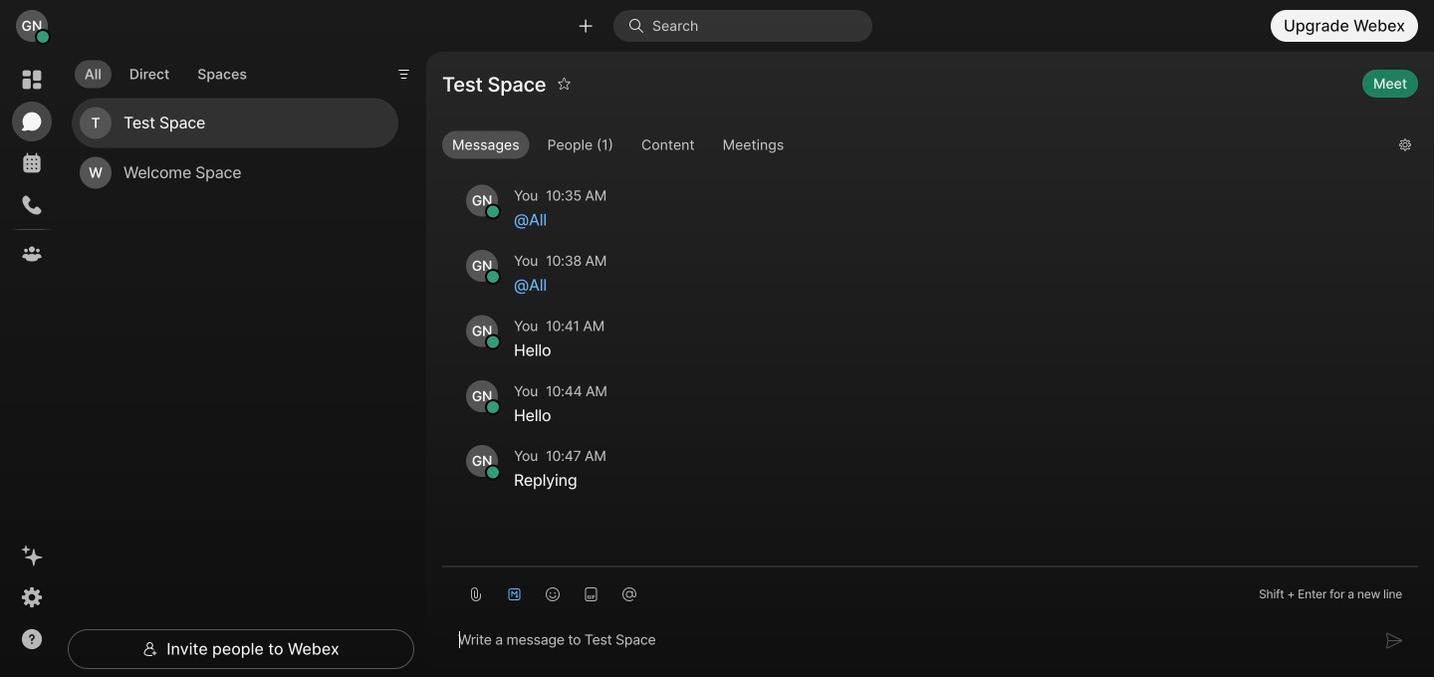Task type: vqa. For each thing, say whether or not it's contained in the screenshot.
navigation
yes



Task type: describe. For each thing, give the bounding box(es) containing it.
welcome space list item
[[72, 148, 399, 198]]

message composer toolbar element
[[442, 568, 1419, 614]]

test space list item
[[72, 98, 399, 148]]

webex tab list
[[12, 60, 52, 274]]

messages list
[[442, 129, 1419, 527]]



Task type: locate. For each thing, give the bounding box(es) containing it.
tab list
[[70, 48, 262, 94]]

group
[[442, 131, 1384, 163]]

navigation
[[0, 52, 64, 678]]



